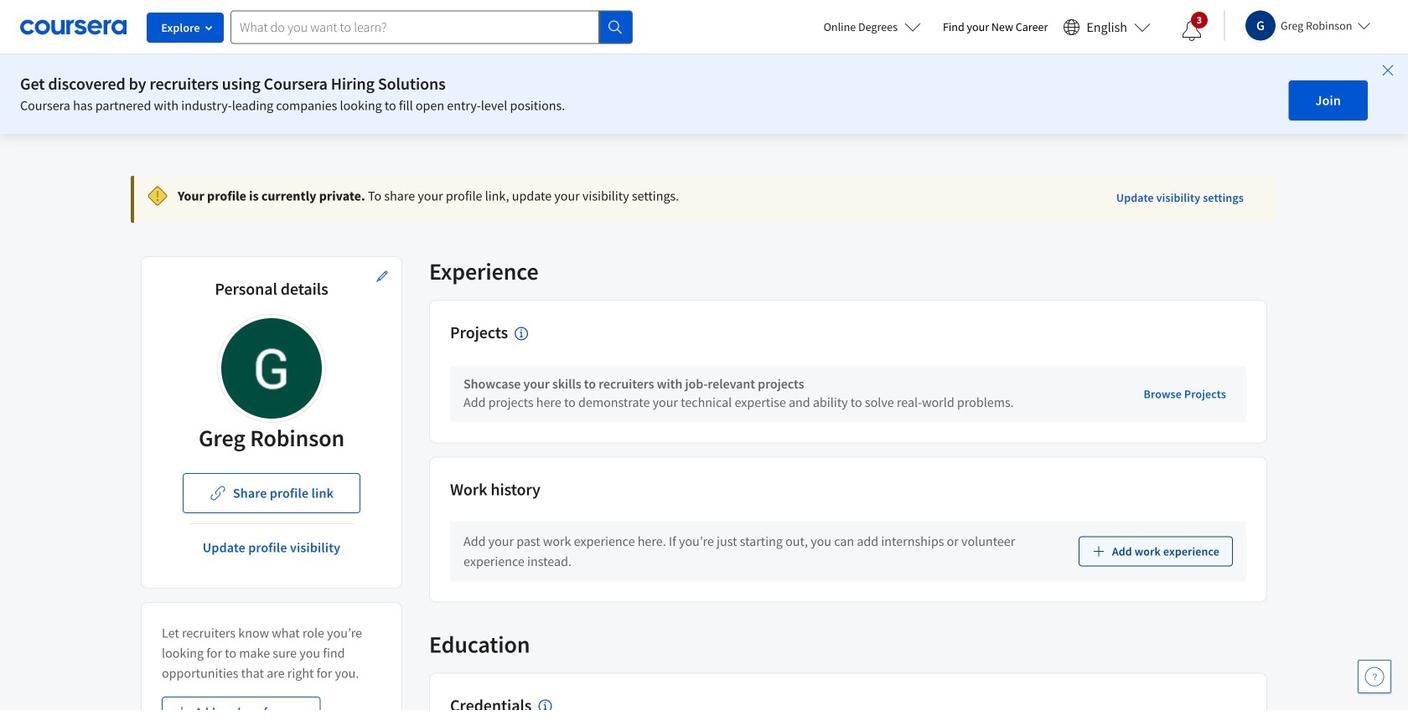 Task type: locate. For each thing, give the bounding box(es) containing it.
help center image
[[1365, 667, 1385, 687]]

What do you want to learn? text field
[[231, 10, 599, 44]]

profile photo image
[[221, 319, 322, 419]]

information about the projects section image
[[515, 327, 528, 341]]

None search field
[[231, 10, 633, 44]]



Task type: describe. For each thing, give the bounding box(es) containing it.
coursera image
[[20, 14, 127, 40]]

edit personal details. image
[[376, 270, 389, 283]]

information about credentials section image
[[538, 700, 552, 711]]



Task type: vqa. For each thing, say whether or not it's contained in the screenshot.
learners
no



